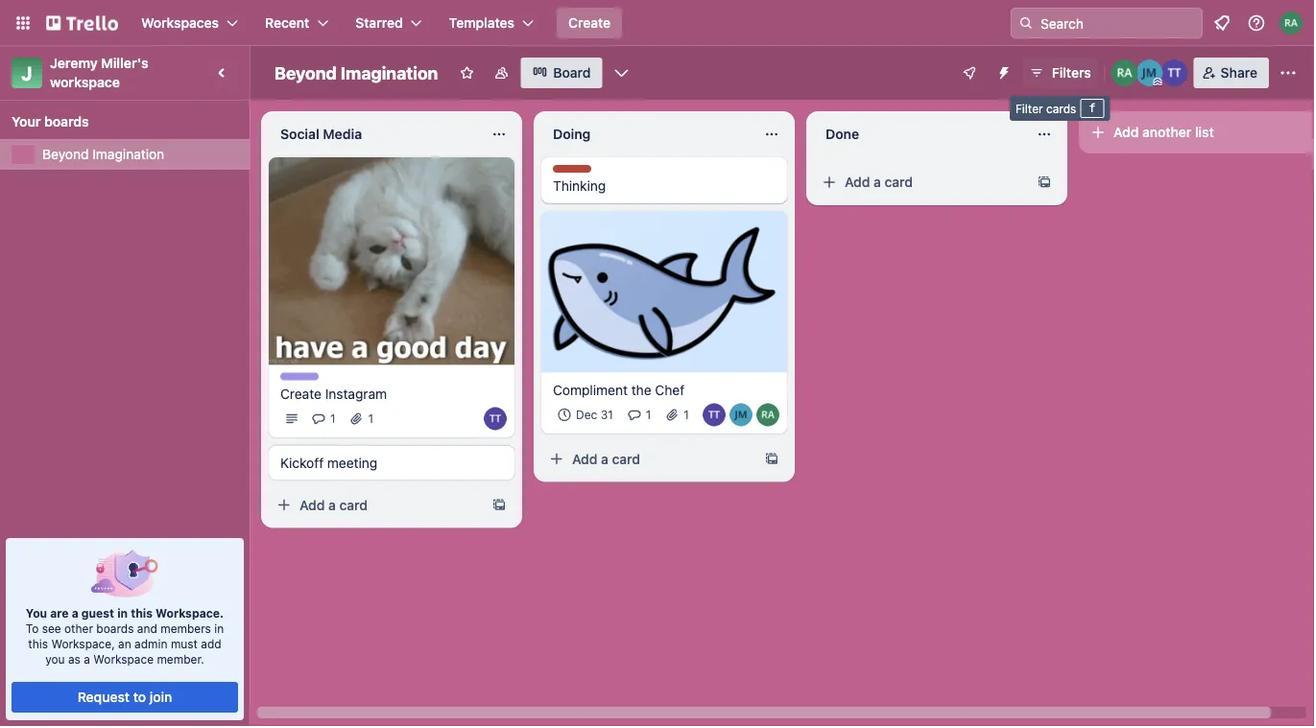 Task type: locate. For each thing, give the bounding box(es) containing it.
beyond down your boards
[[42, 146, 89, 162]]

meeting
[[327, 455, 378, 471]]

0 horizontal spatial card
[[339, 497, 368, 513]]

1 horizontal spatial this
[[131, 607, 153, 620]]

boards
[[44, 114, 89, 130], [96, 622, 134, 636]]

workspace
[[93, 653, 154, 666]]

0 vertical spatial add a card
[[845, 174, 913, 190]]

1 vertical spatial in
[[214, 622, 224, 636]]

card down meeting
[[339, 497, 368, 513]]

add
[[201, 637, 221, 651]]

1 horizontal spatial boards
[[96, 622, 134, 636]]

ruby anderson (rubyanderson7) image left this member is an admin of this board. image in the right of the page
[[1111, 60, 1138, 86]]

you
[[45, 653, 65, 666]]

compliment
[[553, 382, 628, 398]]

member.
[[157, 653, 204, 666]]

a right are
[[72, 607, 78, 620]]

guest
[[81, 607, 114, 620]]

add a card down 31
[[572, 451, 640, 467]]

kickoff meeting link
[[280, 454, 503, 473]]

add down dec 31 checkbox
[[572, 451, 598, 467]]

filters button
[[1023, 58, 1097, 88]]

1 vertical spatial add a card
[[572, 451, 640, 467]]

jeremy miller's workspace
[[50, 55, 152, 90]]

0 horizontal spatial in
[[117, 607, 128, 620]]

Search field
[[1034, 9, 1202, 37]]

1 horizontal spatial beyond imagination
[[275, 62, 438, 83]]

open information menu image
[[1247, 13, 1266, 33]]

boards inside you are a guest in this workspace. to see other boards and members in this workspace, an admin must add you as a workspace member.
[[96, 622, 134, 636]]

1 vertical spatial beyond imagination
[[42, 146, 164, 162]]

1 vertical spatial boards
[[96, 622, 134, 636]]

1 horizontal spatial create from template… image
[[1037, 175, 1052, 190]]

f
[[1089, 102, 1096, 115]]

terry turtle (terryturtle) image left jeremy miller (jeremymiller198) icon
[[703, 404, 726, 427]]

0 horizontal spatial add a card
[[300, 497, 368, 513]]

boards right the "your"
[[44, 114, 89, 130]]

create inside button
[[568, 15, 611, 31]]

dec 31
[[576, 409, 613, 422]]

2 vertical spatial card
[[339, 497, 368, 513]]

1 horizontal spatial imagination
[[341, 62, 438, 83]]

0 vertical spatial imagination
[[341, 62, 438, 83]]

1 horizontal spatial add a card
[[572, 451, 640, 467]]

add a card for social media
[[300, 497, 368, 513]]

add a card button down 31
[[541, 444, 756, 475]]

jeremy
[[50, 55, 98, 71]]

to
[[133, 690, 146, 706]]

card for done
[[885, 174, 913, 190]]

0 vertical spatial beyond
[[275, 62, 337, 83]]

in up add
[[214, 622, 224, 636]]

1 horizontal spatial card
[[612, 451, 640, 467]]

in
[[117, 607, 128, 620], [214, 622, 224, 636]]

an
[[118, 637, 131, 651]]

create down color: purple, title: none icon
[[280, 386, 322, 402]]

boards up an
[[96, 622, 134, 636]]

add a card button for doing
[[541, 444, 756, 475]]

card for social media
[[339, 497, 368, 513]]

0 horizontal spatial beyond imagination
[[42, 146, 164, 162]]

terry turtle (terryturtle) image
[[703, 404, 726, 427], [484, 407, 507, 430]]

request to join
[[77, 690, 172, 706]]

0 vertical spatial this
[[131, 607, 153, 620]]

jeremy miller (jeremymiller198) image
[[1136, 60, 1163, 86]]

ruby anderson (rubyanderson7) image
[[756, 404, 780, 427]]

a down 31
[[601, 451, 609, 467]]

create from template… image down ruby anderson (rubyanderson7) icon
[[764, 452, 780, 467]]

this
[[131, 607, 153, 620], [28, 637, 48, 651]]

back to home image
[[46, 8, 118, 38]]

0 vertical spatial beyond imagination
[[275, 62, 438, 83]]

1 vertical spatial beyond
[[42, 146, 89, 162]]

card
[[885, 174, 913, 190], [612, 451, 640, 467], [339, 497, 368, 513]]

create up board
[[568, 15, 611, 31]]

2 horizontal spatial add a card button
[[814, 167, 1029, 198]]

create
[[568, 15, 611, 31], [280, 386, 322, 402]]

search image
[[1019, 15, 1034, 31]]

add a card for doing
[[572, 451, 640, 467]]

0 vertical spatial create from template… image
[[1037, 175, 1052, 190]]

card down 31
[[612, 451, 640, 467]]

the
[[631, 382, 651, 398]]

beyond imagination down your boards with 1 items element
[[42, 146, 164, 162]]

create from template… image for doing
[[764, 452, 780, 467]]

jeremy miller (jeremymiller198) image
[[730, 404, 753, 427]]

a down done text box
[[874, 174, 881, 190]]

1 vertical spatial add a card button
[[541, 444, 756, 475]]

0 vertical spatial card
[[885, 174, 913, 190]]

a down kickoff meeting
[[328, 497, 336, 513]]

0 vertical spatial boards
[[44, 114, 89, 130]]

1 down chef
[[684, 409, 689, 422]]

kickoff meeting
[[280, 455, 378, 471]]

add a card down kickoff meeting
[[300, 497, 368, 513]]

request
[[77, 690, 130, 706]]

add a card button down kickoff meeting link
[[269, 490, 484, 521]]

your boards with 1 items element
[[12, 110, 228, 133]]

Done text field
[[814, 119, 1025, 150]]

0 horizontal spatial this
[[28, 637, 48, 651]]

beyond down recent dropdown button
[[275, 62, 337, 83]]

0 horizontal spatial add a card button
[[269, 490, 484, 521]]

2 horizontal spatial add a card
[[845, 174, 913, 190]]

workspace navigation collapse icon image
[[209, 60, 236, 86]]

1 vertical spatial ruby anderson (rubyanderson7) image
[[1111, 60, 1138, 86]]

are
[[50, 607, 69, 620]]

beyond
[[275, 62, 337, 83], [42, 146, 89, 162]]

2 vertical spatial add a card
[[300, 497, 368, 513]]

1 horizontal spatial create
[[568, 15, 611, 31]]

to
[[26, 622, 39, 636]]

0 vertical spatial add a card button
[[814, 167, 1029, 198]]

card down done text box
[[885, 174, 913, 190]]

j
[[21, 61, 32, 84]]

a
[[874, 174, 881, 190], [601, 451, 609, 467], [328, 497, 336, 513], [72, 607, 78, 620], [84, 653, 90, 666]]

this up the 'and'
[[131, 607, 153, 620]]

imagination down starred dropdown button
[[341, 62, 438, 83]]

a for doing
[[601, 451, 609, 467]]

add
[[1114, 124, 1139, 140], [845, 174, 870, 190], [572, 451, 598, 467], [300, 497, 325, 513]]

workspace.
[[156, 607, 224, 620]]

1 vertical spatial card
[[612, 451, 640, 467]]

recent
[[265, 15, 309, 31]]

media
[[323, 126, 362, 142]]

thoughts
[[553, 166, 606, 180]]

add for doing
[[572, 451, 598, 467]]

beyond imagination down 'starred'
[[275, 62, 438, 83]]

0 vertical spatial create
[[568, 15, 611, 31]]

1 vertical spatial imagination
[[92, 146, 164, 162]]

create instagram link
[[280, 384, 503, 404]]

0 horizontal spatial create
[[280, 386, 322, 402]]

beyond imagination
[[275, 62, 438, 83], [42, 146, 164, 162]]

create from template… image for done
[[1037, 175, 1052, 190]]

ruby anderson (rubyanderson7) image right open information menu icon
[[1280, 12, 1303, 35]]

add down kickoff
[[300, 497, 325, 513]]

primary element
[[0, 0, 1314, 46]]

0 horizontal spatial create from template… image
[[764, 452, 780, 467]]

create from template… image down filter cards
[[1037, 175, 1052, 190]]

add another list button
[[1079, 111, 1314, 154]]

add a card
[[845, 174, 913, 190], [572, 451, 640, 467], [300, 497, 368, 513]]

in right guest
[[117, 607, 128, 620]]

imagination
[[341, 62, 438, 83], [92, 146, 164, 162]]

1 vertical spatial create
[[280, 386, 322, 402]]

customize views image
[[612, 63, 631, 83]]

share
[[1221, 65, 1258, 81]]

add a card button down done text box
[[814, 167, 1029, 198]]

add a card button
[[814, 167, 1029, 198], [541, 444, 756, 475], [269, 490, 484, 521]]

1
[[646, 409, 651, 422], [684, 409, 689, 422], [330, 412, 336, 426], [368, 412, 374, 426]]

add a card down done
[[845, 174, 913, 190]]

terry turtle (terryturtle) image up create from template… image
[[484, 407, 507, 430]]

templates
[[449, 15, 515, 31]]

compliment the chef link
[[553, 381, 776, 400]]

create from template… image
[[1037, 175, 1052, 190], [764, 452, 780, 467]]

share button
[[1194, 58, 1269, 88]]

2 vertical spatial add a card button
[[269, 490, 484, 521]]

you
[[26, 607, 47, 620]]

add down done
[[845, 174, 870, 190]]

workspace
[[50, 74, 120, 90]]

recent button
[[253, 8, 340, 38]]

add left "another"
[[1114, 124, 1139, 140]]

imagination down your boards with 1 items element
[[92, 146, 164, 162]]

ruby anderson (rubyanderson7) image
[[1280, 12, 1303, 35], [1111, 60, 1138, 86]]

instagram
[[325, 386, 387, 402]]

this down to
[[28, 637, 48, 651]]

1 vertical spatial create from template… image
[[764, 452, 780, 467]]

beyond imagination inside board name text field
[[275, 62, 438, 83]]

1 down create instagram on the left
[[330, 412, 336, 426]]

0 horizontal spatial ruby anderson (rubyanderson7) image
[[1111, 60, 1138, 86]]

2 horizontal spatial card
[[885, 174, 913, 190]]

0 horizontal spatial boards
[[44, 114, 89, 130]]

dec
[[576, 409, 597, 422]]

1 horizontal spatial add a card button
[[541, 444, 756, 475]]

1 horizontal spatial ruby anderson (rubyanderson7) image
[[1280, 12, 1303, 35]]

1 horizontal spatial in
[[214, 622, 224, 636]]

1 horizontal spatial beyond
[[275, 62, 337, 83]]

add another list
[[1114, 124, 1214, 140]]



Task type: vqa. For each thing, say whether or not it's contained in the screenshot.
"Add a card" associated with 🙋
no



Task type: describe. For each thing, give the bounding box(es) containing it.
create for create
[[568, 15, 611, 31]]

0 vertical spatial in
[[117, 607, 128, 620]]

this member is an admin of this board. image
[[1154, 78, 1162, 86]]

request to join button
[[12, 683, 238, 713]]

doing
[[553, 126, 591, 142]]

1 down instagram
[[368, 412, 374, 426]]

1 vertical spatial this
[[28, 637, 48, 651]]

miller's
[[101, 55, 149, 71]]

admin
[[134, 637, 168, 651]]

star or unstar board image
[[459, 65, 475, 81]]

1 horizontal spatial terry turtle (terryturtle) image
[[703, 404, 726, 427]]

must
[[171, 637, 198, 651]]

0 vertical spatial ruby anderson (rubyanderson7) image
[[1280, 12, 1303, 35]]

create instagram
[[280, 386, 387, 402]]

thinking
[[553, 178, 606, 194]]

social
[[280, 126, 319, 142]]

beyond inside board name text field
[[275, 62, 337, 83]]

and
[[137, 622, 157, 636]]

filters
[[1052, 65, 1091, 81]]

other
[[64, 622, 93, 636]]

board link
[[521, 58, 602, 88]]

color: purple, title: none image
[[280, 373, 319, 381]]

kickoff
[[280, 455, 324, 471]]

your boards
[[12, 114, 89, 130]]

see
[[42, 622, 61, 636]]

chef
[[655, 382, 685, 398]]

beyond imagination link
[[42, 145, 238, 164]]

create for create instagram
[[280, 386, 322, 402]]

starred button
[[344, 8, 434, 38]]

a right as
[[84, 653, 90, 666]]

workspace visible image
[[494, 65, 509, 81]]

cards
[[1046, 102, 1076, 115]]

imagination inside board name text field
[[341, 62, 438, 83]]

thoughts thinking
[[553, 166, 606, 194]]

0 horizontal spatial imagination
[[92, 146, 164, 162]]

members
[[161, 622, 211, 636]]

workspaces
[[141, 15, 219, 31]]

starred
[[355, 15, 403, 31]]

color: bold red, title: "thoughts" element
[[553, 165, 606, 180]]

social media
[[280, 126, 362, 142]]

Dec 31 checkbox
[[553, 404, 619, 427]]

done
[[826, 126, 859, 142]]

as
[[68, 653, 81, 666]]

compliment the chef
[[553, 382, 685, 398]]

workspace,
[[51, 637, 115, 651]]

a for done
[[874, 174, 881, 190]]

add for done
[[845, 174, 870, 190]]

0 notifications image
[[1211, 12, 1234, 35]]

filter cards
[[1016, 102, 1076, 115]]

add a card button for done
[[814, 167, 1029, 198]]

templates button
[[437, 8, 545, 38]]

your
[[12, 114, 41, 130]]

filter
[[1016, 102, 1043, 115]]

0 horizontal spatial beyond
[[42, 146, 89, 162]]

show menu image
[[1279, 63, 1298, 83]]

card for doing
[[612, 451, 640, 467]]

board
[[553, 65, 591, 81]]

add a card for done
[[845, 174, 913, 190]]

workspaces button
[[130, 8, 250, 38]]

1 down the "the"
[[646, 409, 651, 422]]

31
[[601, 409, 613, 422]]

add for social media
[[300, 497, 325, 513]]

Social Media text field
[[269, 119, 480, 150]]

another
[[1142, 124, 1192, 140]]

Doing text field
[[541, 119, 753, 150]]

create button
[[557, 8, 622, 38]]

create from template… image
[[492, 498, 507, 513]]

power ups image
[[962, 65, 977, 81]]

list
[[1195, 124, 1214, 140]]

Board name text field
[[265, 58, 448, 88]]

beyond imagination inside beyond imagination link
[[42, 146, 164, 162]]

you are a guest in this workspace. to see other boards and members in this workspace, an admin must add you as a workspace member.
[[26, 607, 224, 666]]

thinking link
[[553, 177, 776, 196]]

terry turtle (terryturtle) image
[[1161, 60, 1188, 86]]

automation image
[[989, 58, 1015, 84]]

0 horizontal spatial terry turtle (terryturtle) image
[[484, 407, 507, 430]]

join
[[150, 690, 172, 706]]

a for social media
[[328, 497, 336, 513]]

add a card button for social media
[[269, 490, 484, 521]]



